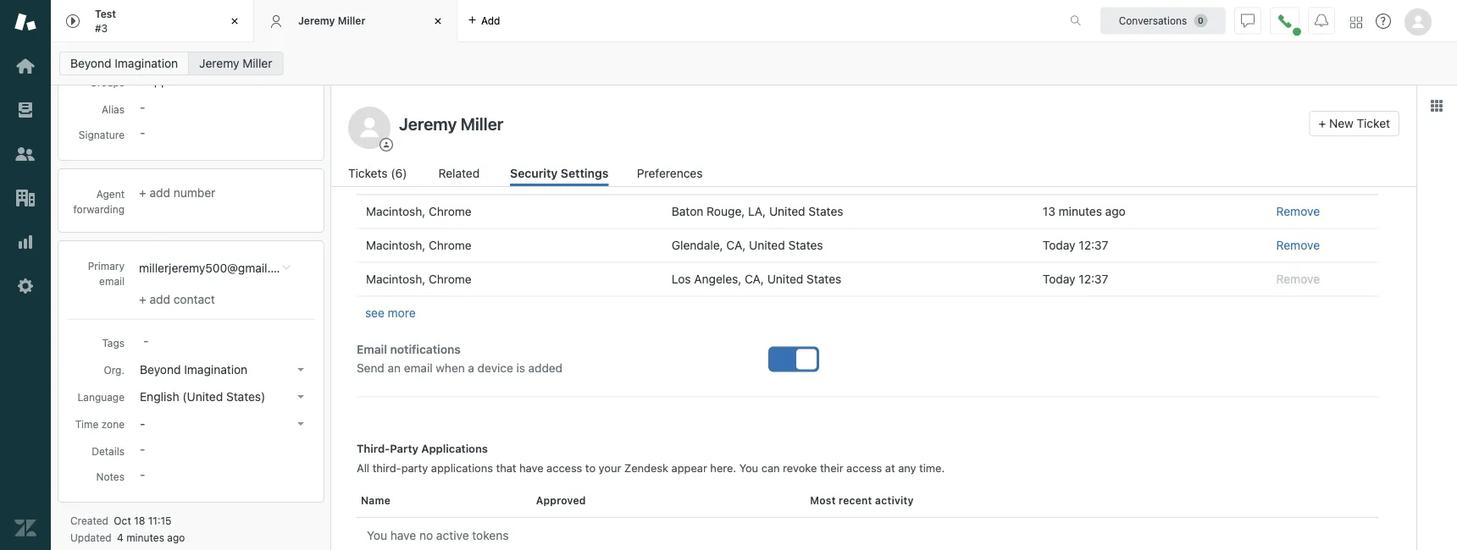 Task type: locate. For each thing, give the bounding box(es) containing it.
0 vertical spatial have
[[519, 462, 543, 475]]

name for approved
[[361, 495, 391, 507]]

related link
[[438, 164, 482, 186]]

name left the (6)
[[361, 172, 391, 184]]

1 horizontal spatial minutes
[[1059, 205, 1102, 219]]

0 horizontal spatial email
[[99, 275, 125, 287]]

0 vertical spatial today 12:37
[[1043, 239, 1108, 253]]

united down the baton rouge, la, united states
[[749, 239, 785, 253]]

name
[[361, 172, 391, 184], [361, 495, 391, 507]]

active
[[436, 529, 469, 543]]

0 horizontal spatial minutes
[[126, 532, 164, 544]]

1 horizontal spatial access
[[846, 462, 882, 475]]

+ right agent at the top left of page
[[139, 186, 146, 200]]

None text field
[[361, 200, 653, 224]]

1 vertical spatial name
[[361, 495, 391, 507]]

los
[[672, 272, 691, 286]]

0 vertical spatial 12:37
[[1079, 239, 1108, 253]]

+ inside button
[[1319, 116, 1326, 130]]

beyond imagination link
[[59, 52, 189, 75]]

2 vertical spatial remove
[[1276, 272, 1320, 286]]

an
[[388, 361, 401, 375]]

tab containing test
[[51, 0, 254, 42]]

1 horizontal spatial have
[[519, 462, 543, 475]]

remove link for 13 minutes ago
[[1276, 205, 1320, 219]]

ago down 11:15
[[167, 532, 185, 544]]

email inside primary email
[[99, 275, 125, 287]]

see more
[[365, 306, 416, 320]]

related
[[438, 166, 480, 180]]

+ for + add number
[[139, 186, 146, 200]]

1 vertical spatial beyond imagination
[[140, 363, 248, 377]]

2 12:37 from the top
[[1079, 272, 1108, 286]]

1 close image from the left
[[226, 13, 243, 30]]

0 vertical spatial jeremy miller
[[298, 15, 365, 27]]

los angeles, ca, united states
[[672, 272, 841, 286]]

0 vertical spatial states
[[808, 205, 843, 219]]

today for glendale, ca, united states
[[1043, 239, 1075, 253]]

1 today 12:37 from the top
[[1043, 239, 1108, 253]]

united right la,
[[769, 205, 805, 219]]

states right la,
[[808, 205, 843, 219]]

oct
[[114, 515, 131, 527]]

0 vertical spatial ago
[[1105, 205, 1126, 219]]

1 horizontal spatial jeremy miller
[[298, 15, 365, 27]]

2 vertical spatial united
[[767, 272, 803, 286]]

states for baton rouge, la, united states
[[808, 205, 843, 219]]

0 horizontal spatial access
[[546, 462, 582, 475]]

beyond up groups
[[70, 56, 111, 70]]

2 name from the top
[[361, 495, 391, 507]]

arrow down image inside - button
[[297, 423, 304, 426]]

glendale, ca, united states
[[672, 239, 823, 253]]

ca, down glendale, ca, united states at the top of the page
[[745, 272, 764, 286]]

0 vertical spatial +
[[1319, 116, 1326, 130]]

12:37
[[1079, 239, 1108, 253], [1079, 272, 1108, 286]]

tags
[[102, 337, 125, 349]]

close image inside "jeremy miller" tab
[[429, 13, 446, 30]]

minutes down 18
[[126, 532, 164, 544]]

1 vertical spatial remove
[[1276, 239, 1320, 253]]

imagination
[[115, 56, 178, 70], [184, 363, 248, 377]]

remove for 13 minutes ago
[[1276, 205, 1320, 219]]

have left no
[[390, 529, 416, 543]]

1 vertical spatial minutes
[[126, 532, 164, 544]]

0 vertical spatial remove link
[[1276, 205, 1320, 219]]

close image for tab containing test
[[226, 13, 243, 30]]

states down the baton rouge, la, united states
[[788, 239, 823, 253]]

0 vertical spatial email
[[99, 275, 125, 287]]

customers image
[[14, 143, 36, 165]]

agent
[[96, 188, 125, 200]]

arrow down image
[[297, 368, 304, 372], [297, 423, 304, 426]]

2 today 12:37 from the top
[[1043, 272, 1108, 286]]

2 arrow down image from the top
[[297, 423, 304, 426]]

security
[[510, 166, 558, 180]]

0 vertical spatial you
[[739, 462, 758, 475]]

at
[[885, 462, 895, 475]]

access left at
[[846, 462, 882, 475]]

1 vertical spatial jeremy
[[199, 56, 239, 70]]

0 horizontal spatial jeremy
[[199, 56, 239, 70]]

1 horizontal spatial beyond
[[140, 363, 181, 377]]

close image
[[226, 13, 243, 30], [429, 13, 446, 30]]

remove
[[1276, 205, 1320, 219], [1276, 239, 1320, 253], [1276, 272, 1320, 286]]

millerjeremy500@gmail.com
[[139, 261, 294, 275]]

1 horizontal spatial close image
[[429, 13, 446, 30]]

imagination up english (united states) button
[[184, 363, 248, 377]]

united down glendale, ca, united states at the top of the page
[[767, 272, 803, 286]]

conversations button
[[1100, 7, 1226, 34]]

primary
[[88, 260, 125, 272]]

party
[[390, 442, 418, 455]]

1 vertical spatial states
[[788, 239, 823, 253]]

beyond imagination up english (united states)
[[140, 363, 248, 377]]

add
[[481, 15, 500, 27], [149, 186, 170, 200], [149, 293, 170, 307]]

2 vertical spatial add
[[149, 293, 170, 307]]

name down third-
[[361, 495, 391, 507]]

0 horizontal spatial have
[[390, 529, 416, 543]]

2 vertical spatial +
[[139, 293, 146, 307]]

2 access from the left
[[846, 462, 882, 475]]

0 vertical spatial imagination
[[115, 56, 178, 70]]

united
[[769, 205, 805, 219], [749, 239, 785, 253], [767, 272, 803, 286]]

2 close image from the left
[[429, 13, 446, 30]]

remove link
[[1276, 205, 1320, 219], [1276, 239, 1320, 253]]

appear
[[671, 462, 707, 475]]

minutes
[[1059, 205, 1102, 219], [126, 532, 164, 544]]

+ left contact
[[139, 293, 146, 307]]

most
[[810, 495, 836, 507]]

have inside third-party applications all third-party applications that have access to your zendesk appear here. you can revoke their access at any time.
[[519, 462, 543, 475]]

-
[[140, 417, 145, 431]]

states down glendale, ca, united states at the top of the page
[[807, 272, 841, 286]]

jeremy
[[298, 15, 335, 27], [199, 56, 239, 70]]

zendesk products image
[[1350, 17, 1362, 28]]

ca,
[[726, 239, 746, 253], [745, 272, 764, 286]]

today 12:37 for los angeles, ca, united states
[[1043, 272, 1108, 286]]

None text field
[[394, 111, 1302, 136], [361, 234, 653, 258], [361, 268, 653, 292], [394, 111, 1302, 136], [361, 234, 653, 258], [361, 268, 653, 292]]

today for los angeles, ca, united states
[[1043, 272, 1075, 286]]

2 today from the top
[[1043, 272, 1075, 286]]

0 vertical spatial jeremy
[[298, 15, 335, 27]]

0 vertical spatial name
[[361, 172, 391, 184]]

name for location
[[361, 172, 391, 184]]

1 remove from the top
[[1276, 205, 1320, 219]]

1 horizontal spatial email
[[404, 361, 433, 375]]

- field
[[136, 332, 311, 351]]

- button
[[135, 413, 311, 436]]

imagination up support
[[115, 56, 178, 70]]

beyond up the english
[[140, 363, 181, 377]]

apps image
[[1430, 99, 1443, 113]]

0 horizontal spatial ago
[[167, 532, 185, 544]]

jeremy inside tab
[[298, 15, 335, 27]]

that
[[496, 462, 516, 475]]

2 remove from the top
[[1276, 239, 1320, 253]]

1 12:37 from the top
[[1079, 239, 1108, 253]]

arrow down image down arrow down image
[[297, 423, 304, 426]]

beyond imagination inside secondary element
[[70, 56, 178, 70]]

1 arrow down image from the top
[[297, 368, 304, 372]]

0 vertical spatial united
[[769, 205, 805, 219]]

access left to
[[546, 462, 582, 475]]

beyond
[[70, 56, 111, 70], [140, 363, 181, 377]]

+ left new
[[1319, 116, 1326, 130]]

0 vertical spatial remove
[[1276, 205, 1320, 219]]

close image left add dropdown button
[[429, 13, 446, 30]]

approved
[[536, 495, 586, 507]]

1 vertical spatial remove link
[[1276, 239, 1320, 253]]

get help image
[[1376, 14, 1391, 29]]

tab
[[51, 0, 254, 42]]

4
[[117, 532, 123, 544]]

see more link
[[365, 306, 416, 321]]

0 vertical spatial miller
[[338, 15, 365, 27]]

states
[[808, 205, 843, 219], [788, 239, 823, 253], [807, 272, 841, 286]]

0 vertical spatial minutes
[[1059, 205, 1102, 219]]

2 remove link from the top
[[1276, 239, 1320, 253]]

1 vertical spatial today
[[1043, 272, 1075, 286]]

any
[[898, 462, 916, 475]]

ca, down the rouge,
[[726, 239, 746, 253]]

0 vertical spatial arrow down image
[[297, 368, 304, 372]]

0 horizontal spatial jeremy miller
[[199, 56, 272, 70]]

1 vertical spatial +
[[139, 186, 146, 200]]

1 vertical spatial miller
[[242, 56, 272, 70]]

email inside the email notifications send an email when a device is added
[[404, 361, 433, 375]]

0 horizontal spatial beyond
[[70, 56, 111, 70]]

1 vertical spatial today 12:37
[[1043, 272, 1108, 286]]

today 12:37 for glendale, ca, united states
[[1043, 239, 1108, 253]]

today 12:37
[[1043, 239, 1108, 253], [1043, 272, 1108, 286]]

1 vertical spatial beyond
[[140, 363, 181, 377]]

states)
[[226, 390, 265, 404]]

1 vertical spatial email
[[404, 361, 433, 375]]

close image for "jeremy miller" tab
[[429, 13, 446, 30]]

arrow down image up arrow down image
[[297, 368, 304, 372]]

13
[[1043, 205, 1055, 219]]

1 vertical spatial add
[[149, 186, 170, 200]]

0 horizontal spatial close image
[[226, 13, 243, 30]]

english (united states) button
[[135, 385, 311, 409]]

third-
[[357, 442, 390, 455]]

you left 'can'
[[739, 462, 758, 475]]

time zone
[[75, 418, 125, 430]]

access
[[546, 462, 582, 475], [846, 462, 882, 475]]

no
[[419, 529, 433, 543]]

1 vertical spatial have
[[390, 529, 416, 543]]

0 horizontal spatial miller
[[242, 56, 272, 70]]

email down notifications
[[404, 361, 433, 375]]

send
[[357, 361, 384, 375]]

1 horizontal spatial imagination
[[184, 363, 248, 377]]

preferences
[[637, 166, 703, 180]]

close image inside tab
[[226, 13, 243, 30]]

0 vertical spatial today
[[1043, 239, 1075, 253]]

1 vertical spatial you
[[367, 529, 387, 543]]

0 vertical spatial add
[[481, 15, 500, 27]]

ago right 13
[[1105, 205, 1126, 219]]

minutes inside created oct 18 11:15 updated 4 minutes ago
[[126, 532, 164, 544]]

0 vertical spatial beyond imagination
[[70, 56, 178, 70]]

beyond imagination up groups
[[70, 56, 178, 70]]

1 horizontal spatial miller
[[338, 15, 365, 27]]

1 name from the top
[[361, 172, 391, 184]]

1 horizontal spatial jeremy
[[298, 15, 335, 27]]

test #3
[[95, 8, 116, 34]]

you
[[739, 462, 758, 475], [367, 529, 387, 543]]

remove for today 12:37
[[1276, 239, 1320, 253]]

zendesk image
[[14, 518, 36, 540]]

arrow down image inside beyond imagination button
[[297, 368, 304, 372]]

close image up jeremy miller link
[[226, 13, 243, 30]]

imagination inside secondary element
[[115, 56, 178, 70]]

get started image
[[14, 55, 36, 77]]

ago
[[1105, 205, 1126, 219], [167, 532, 185, 544]]

support
[[140, 74, 184, 88]]

tokens
[[472, 529, 509, 543]]

1 vertical spatial ago
[[167, 532, 185, 544]]

arrow down image for -
[[297, 423, 304, 426]]

2 vertical spatial states
[[807, 272, 841, 286]]

zendesk support image
[[14, 11, 36, 33]]

1 vertical spatial imagination
[[184, 363, 248, 377]]

1 remove link from the top
[[1276, 205, 1320, 219]]

ago inside created oct 18 11:15 updated 4 minutes ago
[[167, 532, 185, 544]]

1 vertical spatial jeremy miller
[[199, 56, 272, 70]]

0 vertical spatial beyond
[[70, 56, 111, 70]]

reporting image
[[14, 231, 36, 253]]

0 horizontal spatial imagination
[[115, 56, 178, 70]]

1 horizontal spatial you
[[739, 462, 758, 475]]

3 remove from the top
[[1276, 272, 1320, 286]]

email down primary
[[99, 275, 125, 287]]

have right that
[[519, 462, 543, 475]]

1 vertical spatial 12:37
[[1079, 272, 1108, 286]]

you left no
[[367, 529, 387, 543]]

minutes right 13
[[1059, 205, 1102, 219]]

1 today from the top
[[1043, 239, 1075, 253]]

today
[[1043, 239, 1075, 253], [1043, 272, 1075, 286]]

zone
[[101, 418, 125, 430]]

views image
[[14, 99, 36, 121]]

rouge,
[[707, 205, 745, 219]]

can
[[761, 462, 780, 475]]

1 vertical spatial arrow down image
[[297, 423, 304, 426]]

imagination inside button
[[184, 363, 248, 377]]

beyond imagination inside button
[[140, 363, 248, 377]]

#3
[[95, 22, 108, 34]]

organizations image
[[14, 187, 36, 209]]

secondary element
[[51, 47, 1457, 80]]



Task type: vqa. For each thing, say whether or not it's contained in the screenshot.
+ New Ticket's +
yes



Task type: describe. For each thing, give the bounding box(es) containing it.
+ for + add contact
[[139, 293, 146, 307]]

tickets (6) link
[[348, 164, 410, 186]]

miller inside tab
[[338, 15, 365, 27]]

baton rouge, la, united states
[[672, 205, 843, 219]]

zendesk
[[624, 462, 668, 475]]

remove link for today 12:37
[[1276, 239, 1320, 253]]

la,
[[748, 205, 766, 219]]

jeremy miller inside secondary element
[[199, 56, 272, 70]]

security settings link
[[510, 164, 608, 186]]

beyond imagination button
[[135, 358, 311, 382]]

11:15
[[148, 515, 171, 527]]

tickets (6)
[[348, 166, 407, 180]]

english (united states)
[[140, 390, 265, 404]]

miller inside secondary element
[[242, 56, 272, 70]]

0 vertical spatial ca,
[[726, 239, 746, 253]]

revoke
[[783, 462, 817, 475]]

signature
[[79, 129, 125, 141]]

recent
[[839, 495, 872, 507]]

(6)
[[391, 166, 407, 180]]

preferences link
[[637, 164, 706, 186]]

security settings
[[510, 166, 608, 180]]

jeremy miller inside tab
[[298, 15, 365, 27]]

language
[[77, 391, 125, 403]]

party
[[401, 462, 428, 475]]

add for add contact
[[149, 293, 170, 307]]

agent forwarding
[[73, 188, 125, 215]]

1 vertical spatial united
[[749, 239, 785, 253]]

english
[[140, 390, 179, 404]]

primary email
[[88, 260, 125, 287]]

you inside third-party applications all third-party applications that have access to your zendesk appear here. you can revoke their access at any time.
[[739, 462, 758, 475]]

device
[[478, 361, 513, 375]]

1 horizontal spatial ago
[[1105, 205, 1126, 219]]

number
[[173, 186, 215, 200]]

here.
[[710, 462, 736, 475]]

when
[[436, 361, 465, 375]]

baton
[[672, 205, 703, 219]]

settings
[[561, 166, 608, 180]]

all
[[357, 462, 369, 475]]

12:37 for glendale, ca, united states
[[1079, 239, 1108, 253]]

third-party applications all third-party applications that have access to your zendesk appear here. you can revoke their access at any time.
[[357, 442, 945, 475]]

+ add number
[[139, 186, 215, 200]]

your
[[599, 462, 621, 475]]

conversations
[[1119, 15, 1187, 27]]

forwarding
[[73, 203, 125, 215]]

beyond inside secondary element
[[70, 56, 111, 70]]

+ new ticket
[[1319, 116, 1390, 130]]

groups
[[90, 76, 125, 88]]

email notifications send an email when a device is added
[[357, 342, 563, 375]]

notifications image
[[1315, 14, 1328, 28]]

more
[[388, 306, 416, 320]]

notifications
[[390, 342, 461, 356]]

contact
[[173, 293, 215, 307]]

jeremy inside secondary element
[[199, 56, 239, 70]]

to
[[585, 462, 596, 475]]

united for ca,
[[767, 272, 803, 286]]

0 horizontal spatial you
[[367, 529, 387, 543]]

12:37 for los angeles, ca, united states
[[1079, 272, 1108, 286]]

jeremy miller link
[[188, 52, 283, 75]]

activity
[[875, 495, 914, 507]]

most recent activity
[[810, 495, 914, 507]]

their
[[820, 462, 843, 475]]

+ for + new ticket
[[1319, 116, 1326, 130]]

applications
[[431, 462, 493, 475]]

added
[[528, 361, 563, 375]]

18
[[134, 515, 145, 527]]

(united
[[182, 390, 223, 404]]

org.
[[104, 364, 125, 376]]

+ add contact
[[139, 293, 215, 307]]

+ new ticket button
[[1309, 111, 1399, 136]]

a
[[468, 361, 474, 375]]

main element
[[0, 0, 51, 551]]

test
[[95, 8, 116, 20]]

add inside dropdown button
[[481, 15, 500, 27]]

1 access from the left
[[546, 462, 582, 475]]

angeles,
[[694, 272, 741, 286]]

arrow down image for beyond imagination
[[297, 368, 304, 372]]

time.
[[919, 462, 945, 475]]

glendale,
[[672, 239, 723, 253]]

tabs tab list
[[51, 0, 1052, 42]]

created oct 18 11:15 updated 4 minutes ago
[[70, 515, 185, 544]]

new
[[1329, 116, 1353, 130]]

details
[[92, 446, 125, 457]]

you have no active tokens
[[367, 529, 509, 543]]

arrow down image
[[297, 396, 304, 399]]

states for los angeles, ca, united states
[[807, 272, 841, 286]]

updated
[[70, 532, 112, 544]]

third-
[[372, 462, 401, 475]]

add button
[[457, 0, 510, 42]]

jeremy miller tab
[[254, 0, 457, 42]]

tickets
[[348, 166, 388, 180]]

admin image
[[14, 275, 36, 297]]

location
[[672, 172, 716, 184]]

applications
[[421, 442, 488, 455]]

13 minutes ago
[[1043, 205, 1126, 219]]

add for add number
[[149, 186, 170, 200]]

1 vertical spatial ca,
[[745, 272, 764, 286]]

alias
[[102, 103, 125, 115]]

united for la,
[[769, 205, 805, 219]]

notes
[[96, 471, 125, 483]]

beyond inside button
[[140, 363, 181, 377]]

button displays agent's chat status as invisible. image
[[1241, 14, 1255, 28]]

is
[[516, 361, 525, 375]]



